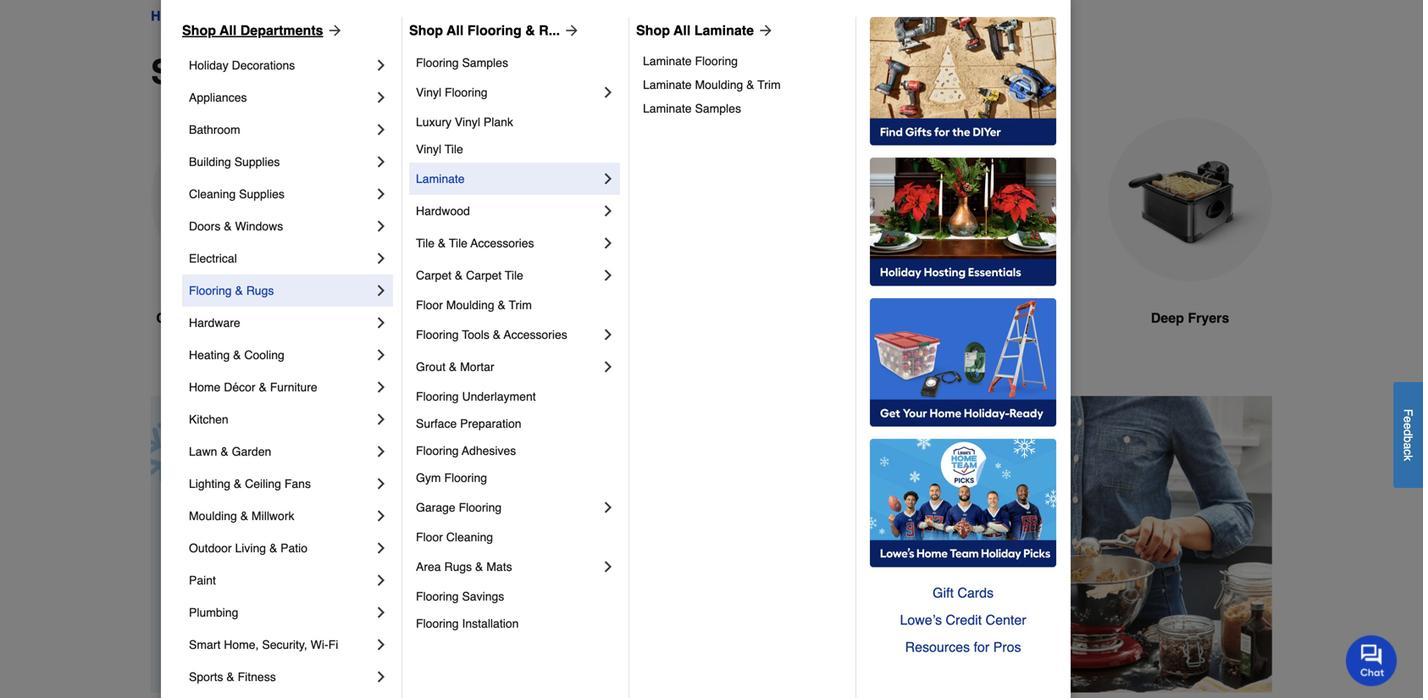 Task type: describe. For each thing, give the bounding box(es) containing it.
a gray and stainless steel ninja air fryer. image
[[725, 118, 890, 282]]

chevron right image for garage flooring
[[600, 499, 617, 516]]

small appliances link
[[290, 6, 394, 26]]

lawn & garden
[[189, 445, 271, 458]]

ice
[[419, 310, 438, 326]]

vinyl flooring link
[[416, 76, 600, 108]]

all for flooring
[[447, 22, 464, 38]]

vinyl tile
[[416, 142, 463, 156]]

lowe's credit center link
[[870, 607, 1057, 634]]

chevron right image for flooring & rugs
[[373, 282, 390, 299]]

flooring up vinyl flooring
[[416, 56, 459, 69]]

& right sports
[[227, 670, 234, 684]]

sports & fitness
[[189, 670, 276, 684]]

& left patio
[[269, 541, 277, 555]]

r...
[[539, 22, 560, 38]]

2 carpet from the left
[[466, 269, 502, 282]]

deep
[[1151, 310, 1184, 326]]

chevron right image for smart home, security, wi-fi
[[373, 636, 390, 653]]

home for home décor & furniture
[[189, 380, 221, 394]]

living
[[235, 541, 266, 555]]

bathroom link
[[189, 114, 373, 146]]

accessories for flooring tools & accessories
[[504, 328, 567, 341]]

hardwood
[[416, 204, 470, 218]]

a stainless steel toaster oven. image
[[534, 118, 698, 282]]

1 vertical spatial appliances link
[[189, 81, 373, 114]]

chevron right image for moulding & millwork
[[373, 508, 390, 524]]

tile up carpet & carpet tile at the top of the page
[[449, 236, 468, 250]]

shop for shop all laminate
[[636, 22, 670, 38]]

& up laminate samples link
[[747, 78, 755, 92]]

fi
[[328, 638, 338, 652]]

blenders link
[[917, 118, 1081, 369]]

flooring down flooring adhesives
[[444, 471, 487, 485]]

chevron right image for paint
[[373, 572, 390, 589]]

tools
[[462, 328, 490, 341]]

floor cleaning link
[[416, 524, 617, 551]]

appliances up holiday decorations
[[203, 8, 276, 24]]

flooring up floor cleaning
[[459, 501, 502, 514]]

laminate inside shop all laminate link
[[695, 22, 754, 38]]

1 vertical spatial vinyl
[[455, 115, 480, 129]]

& down carpet & carpet tile link
[[498, 298, 506, 312]]

portable ice makers link
[[342, 118, 507, 369]]

flooring samples link
[[416, 49, 617, 76]]

doors
[[189, 219, 221, 233]]

laminate for laminate samples
[[643, 102, 692, 115]]

flooring & rugs link
[[189, 275, 373, 307]]

0 vertical spatial appliances link
[[203, 6, 276, 26]]

shop all flooring & r... link
[[409, 20, 580, 41]]

electrical
[[189, 252, 237, 265]]

millwork
[[252, 509, 294, 523]]

trim for floor moulding & trim
[[509, 298, 532, 312]]

lowe's credit center
[[900, 612, 1027, 628]]

flooring samples
[[416, 56, 508, 69]]

grout & mortar
[[416, 360, 494, 374]]

1 vertical spatial cleaning
[[446, 530, 493, 544]]

cleaning supplies
[[189, 187, 285, 201]]

chevron right image for grout & mortar
[[600, 358, 617, 375]]

chevron right image for hardwood
[[600, 203, 617, 219]]

lawn & garden link
[[189, 436, 373, 468]]

paint
[[189, 574, 216, 587]]

chevron right image for kitchen
[[373, 411, 390, 428]]

flooring up flooring samples link
[[467, 22, 522, 38]]

windows
[[235, 219, 283, 233]]

smart
[[189, 638, 221, 652]]

microwaves
[[233, 310, 310, 326]]

surface
[[416, 417, 457, 430]]

a black and stainless steel countertop microwave. image
[[151, 118, 315, 282]]

laminate for laminate moulding & trim
[[643, 78, 692, 92]]

hardwood link
[[416, 195, 600, 227]]

supplies for cleaning supplies
[[239, 187, 285, 201]]

chevron right image for doors & windows
[[373, 218, 390, 235]]

flooring & rugs
[[189, 284, 274, 297]]

& inside 'link'
[[235, 284, 243, 297]]

k
[[1402, 455, 1415, 461]]

flooring adhesives
[[416, 444, 516, 458]]

laminate flooring
[[643, 54, 738, 68]]

flooring inside 'link'
[[189, 284, 232, 297]]

toaster ovens link
[[534, 118, 698, 369]]

chevron right image for laminate
[[600, 170, 617, 187]]

flooring underlayment
[[416, 390, 536, 403]]

hardware
[[189, 316, 240, 330]]

holiday decorations
[[189, 58, 295, 72]]

décor
[[224, 380, 256, 394]]

chevron right image for flooring tools & accessories
[[600, 326, 617, 343]]

flooring down area on the bottom of the page
[[416, 590, 459, 603]]

chevron right image for area rugs & mats
[[600, 558, 617, 575]]

fans
[[285, 477, 311, 491]]

installation
[[462, 617, 519, 630]]

garage flooring link
[[416, 491, 600, 524]]

flooring down flooring savings
[[416, 617, 459, 630]]

tile inside carpet & carpet tile link
[[505, 269, 523, 282]]

0 horizontal spatial small
[[151, 53, 241, 92]]

shop for shop all departments
[[182, 22, 216, 38]]

vinyl for vinyl flooring
[[416, 86, 442, 99]]

center
[[986, 612, 1027, 628]]

gift
[[933, 585, 954, 601]]

laminate for laminate flooring
[[643, 54, 692, 68]]

building
[[189, 155, 231, 169]]

appliances down small appliances link
[[250, 53, 430, 92]]

home,
[[224, 638, 259, 652]]

fitness
[[238, 670, 276, 684]]

samples for laminate samples
[[695, 102, 741, 115]]

kitchen link
[[189, 403, 373, 436]]

0 vertical spatial cleaning
[[189, 187, 236, 201]]

fryers
[[1188, 310, 1230, 326]]

laminate moulding & trim
[[643, 78, 781, 92]]

chevron right image for electrical
[[373, 250, 390, 267]]

departments
[[240, 22, 323, 38]]

vinyl tile link
[[416, 136, 617, 163]]

kitchen
[[189, 413, 229, 426]]

countertop
[[156, 310, 229, 326]]

arrow right image for shop all departments
[[323, 22, 344, 39]]

patio
[[281, 541, 308, 555]]

heating
[[189, 348, 230, 362]]

carpet & carpet tile
[[416, 269, 523, 282]]

chevron right image for lawn & garden
[[373, 443, 390, 460]]

heating & cooling
[[189, 348, 285, 362]]

gym flooring
[[416, 471, 487, 485]]

moulding for floor
[[446, 298, 494, 312]]

area rugs & mats
[[416, 560, 512, 574]]

sports & fitness link
[[189, 661, 373, 693]]

c
[[1402, 449, 1415, 455]]

chevron right image for hardware
[[373, 314, 390, 331]]

paint link
[[189, 564, 373, 596]]

d
[[1402, 429, 1415, 436]]

shop all departments link
[[182, 20, 344, 41]]

all for departments
[[220, 22, 237, 38]]

garage
[[416, 501, 456, 514]]

portable ice makers
[[361, 310, 488, 326]]

advertisement region
[[151, 396, 1273, 696]]

1 e from the top
[[1402, 416, 1415, 423]]



Task type: vqa. For each thing, say whether or not it's contained in the screenshot.
Plank
yes



Task type: locate. For each thing, give the bounding box(es) containing it.
laminate inside laminate samples link
[[643, 102, 692, 115]]

1 horizontal spatial carpet
[[466, 269, 502, 282]]

appliances link down decorations in the left of the page
[[189, 81, 373, 114]]

2 horizontal spatial moulding
[[695, 78, 743, 92]]

e up b
[[1402, 423, 1415, 429]]

vinyl down luxury
[[416, 142, 442, 156]]

surface preparation link
[[416, 410, 617, 437]]

rugs inside 'link'
[[246, 284, 274, 297]]

moulding up outdoor
[[189, 509, 237, 523]]

floor inside 'link'
[[416, 530, 443, 544]]

samples down shop all flooring & r...
[[462, 56, 508, 69]]

& left millwork
[[240, 509, 248, 523]]

1 horizontal spatial home
[[189, 380, 221, 394]]

heating & cooling link
[[189, 339, 373, 371]]

1 floor from the top
[[416, 298, 443, 312]]

0 horizontal spatial arrow right image
[[754, 22, 774, 39]]

& left r... on the top of the page
[[525, 22, 535, 38]]

f
[[1402, 409, 1415, 416]]

0 vertical spatial home
[[151, 8, 188, 24]]

1 horizontal spatial shop
[[409, 22, 443, 38]]

grout & mortar link
[[416, 351, 600, 383]]

cards
[[958, 585, 994, 601]]

1 shop from the left
[[182, 22, 216, 38]]

1 horizontal spatial cleaning
[[446, 530, 493, 544]]

accessories down floor moulding & trim link on the top
[[504, 328, 567, 341]]

&
[[525, 22, 535, 38], [747, 78, 755, 92], [224, 219, 232, 233], [438, 236, 446, 250], [455, 269, 463, 282], [235, 284, 243, 297], [498, 298, 506, 312], [493, 328, 501, 341], [233, 348, 241, 362], [449, 360, 457, 374], [259, 380, 267, 394], [221, 445, 229, 458], [234, 477, 242, 491], [240, 509, 248, 523], [269, 541, 277, 555], [475, 560, 483, 574], [227, 670, 234, 684]]

1 horizontal spatial samples
[[695, 102, 741, 115]]

1 horizontal spatial arrow right image
[[560, 22, 580, 39]]

small up 'bathroom'
[[151, 53, 241, 92]]

for
[[974, 639, 990, 655]]

1 vertical spatial samples
[[695, 102, 741, 115]]

1 vertical spatial trim
[[509, 298, 532, 312]]

& right décor
[[259, 380, 267, 394]]

floor for floor moulding & trim
[[416, 298, 443, 312]]

& left ceiling
[[234, 477, 242, 491]]

1 vertical spatial moulding
[[446, 298, 494, 312]]

small appliances
[[290, 8, 394, 24], [151, 53, 430, 92]]

0 vertical spatial supplies
[[234, 155, 280, 169]]

shop all laminate link
[[636, 20, 774, 41]]

f e e d b a c k
[[1402, 409, 1415, 461]]

& up countertop microwaves
[[235, 284, 243, 297]]

1 vertical spatial floor
[[416, 530, 443, 544]]

laminate down vinyl tile
[[416, 172, 465, 186]]

electrical link
[[189, 242, 373, 275]]

pros
[[994, 639, 1021, 655]]

2 arrow right image from the left
[[560, 22, 580, 39]]

1 vertical spatial accessories
[[504, 328, 567, 341]]

flooring down electrical
[[189, 284, 232, 297]]

rugs up microwaves
[[246, 284, 274, 297]]

1 arrow right image from the left
[[323, 22, 344, 39]]

savings
[[462, 590, 504, 603]]

smart home, security, wi-fi
[[189, 638, 338, 652]]

samples down laminate moulding & trim
[[695, 102, 741, 115]]

2 vertical spatial moulding
[[189, 509, 237, 523]]

1 vertical spatial supplies
[[239, 187, 285, 201]]

decorations
[[232, 58, 295, 72]]

tile down luxury vinyl plank
[[445, 142, 463, 156]]

arrow right image up flooring samples link
[[560, 22, 580, 39]]

cleaning supplies link
[[189, 178, 373, 210]]

2 shop from the left
[[409, 22, 443, 38]]

chevron right image for heating & cooling
[[373, 347, 390, 363]]

mortar
[[460, 360, 494, 374]]

arrow right image inside shop all departments link
[[323, 22, 344, 39]]

holiday
[[189, 58, 229, 72]]

mats
[[487, 560, 512, 574]]

cleaning down building on the left
[[189, 187, 236, 201]]

rugs right area on the bottom of the page
[[444, 560, 472, 574]]

chevron right image for home décor & furniture
[[373, 379, 390, 396]]

supplies up cleaning supplies
[[234, 155, 280, 169]]

0 vertical spatial moulding
[[695, 78, 743, 92]]

gym
[[416, 471, 441, 485]]

chevron right image for holiday decorations
[[373, 57, 390, 74]]

laminate down laminate moulding & trim
[[643, 102, 692, 115]]

3 shop from the left
[[636, 22, 670, 38]]

adhesives
[[462, 444, 516, 458]]

a
[[1402, 443, 1415, 449]]

supplies for building supplies
[[234, 155, 280, 169]]

moulding
[[695, 78, 743, 92], [446, 298, 494, 312], [189, 509, 237, 523]]

1 horizontal spatial arrow right image
[[1241, 536, 1258, 553]]

gift cards
[[933, 585, 994, 601]]

vinyl flooring
[[416, 86, 488, 99]]

resources
[[905, 639, 970, 655]]

all up laminate flooring at top
[[674, 22, 691, 38]]

cleaning up area rugs & mats
[[446, 530, 493, 544]]

& down hardwood
[[438, 236, 446, 250]]

laminate
[[695, 22, 754, 38], [643, 54, 692, 68], [643, 78, 692, 92], [643, 102, 692, 115], [416, 172, 465, 186]]

all up holiday decorations
[[220, 22, 237, 38]]

0 vertical spatial trim
[[758, 78, 781, 92]]

ceiling
[[245, 477, 281, 491]]

1 carpet from the left
[[416, 269, 452, 282]]

all for laminate
[[674, 22, 691, 38]]

makers
[[441, 310, 488, 326]]

2 floor from the top
[[416, 530, 443, 544]]

floor cleaning
[[416, 530, 493, 544]]

trim for laminate moulding & trim
[[758, 78, 781, 92]]

accessories
[[471, 236, 534, 250], [504, 328, 567, 341]]

flooring underlayment link
[[416, 383, 617, 410]]

samples for flooring samples
[[462, 56, 508, 69]]

floor up area on the bottom of the page
[[416, 530, 443, 544]]

3 all from the left
[[674, 22, 691, 38]]

1 horizontal spatial small
[[290, 8, 324, 24]]

flooring
[[467, 22, 522, 38], [695, 54, 738, 68], [416, 56, 459, 69], [445, 86, 488, 99], [189, 284, 232, 297], [416, 328, 459, 341], [416, 390, 459, 403], [416, 444, 459, 458], [444, 471, 487, 485], [459, 501, 502, 514], [416, 590, 459, 603], [416, 617, 459, 630]]

0 vertical spatial small appliances
[[290, 8, 394, 24]]

small appliances up the holiday decorations "link" on the top of page
[[290, 8, 394, 24]]

doors & windows
[[189, 219, 283, 233]]

0 horizontal spatial cleaning
[[189, 187, 236, 201]]

smart home, security, wi-fi link
[[189, 629, 373, 661]]

get your home holiday-ready. image
[[870, 298, 1057, 427]]

all up flooring samples
[[447, 22, 464, 38]]

1 all from the left
[[220, 22, 237, 38]]

2 all from the left
[[447, 22, 464, 38]]

luxury vinyl plank
[[416, 115, 513, 129]]

lawn
[[189, 445, 217, 458]]

supplies up windows
[[239, 187, 285, 201]]

appliances link up holiday decorations
[[203, 6, 276, 26]]

e up d
[[1402, 416, 1415, 423]]

accessories for tile & tile accessories
[[471, 236, 534, 250]]

moulding for laminate
[[695, 78, 743, 92]]

garden
[[232, 445, 271, 458]]

hardware link
[[189, 307, 373, 339]]

chat invite button image
[[1346, 635, 1398, 686]]

0 horizontal spatial rugs
[[246, 284, 274, 297]]

a chefman stainless steel deep fryer. image
[[1108, 118, 1273, 282]]

chevron right image for carpet & carpet tile
[[600, 267, 617, 284]]

shop up flooring samples
[[409, 22, 443, 38]]

chevron right image for building supplies
[[373, 153, 390, 170]]

1 vertical spatial small
[[151, 53, 241, 92]]

plank
[[484, 115, 513, 129]]

sports
[[189, 670, 223, 684]]

0 vertical spatial arrow right image
[[754, 22, 774, 39]]

arrow right image for shop all flooring & r...
[[560, 22, 580, 39]]

moulding & millwork
[[189, 509, 294, 523]]

1 horizontal spatial trim
[[758, 78, 781, 92]]

& left cooling
[[233, 348, 241, 362]]

0 vertical spatial small
[[290, 8, 324, 24]]

e
[[1402, 416, 1415, 423], [1402, 423, 1415, 429]]

countertop microwaves link
[[151, 118, 315, 369]]

lowe's home team holiday picks. image
[[870, 439, 1057, 568]]

floor right portable
[[416, 298, 443, 312]]

chevron right image for sports & fitness
[[373, 669, 390, 685]]

0 horizontal spatial home
[[151, 8, 188, 24]]

laminate link
[[416, 163, 600, 195]]

chevron right image for outdoor living & patio
[[373, 540, 390, 557]]

a silver-colored new air portable ice maker. image
[[342, 118, 507, 282]]

2 horizontal spatial shop
[[636, 22, 670, 38]]

grout
[[416, 360, 446, 374]]

chevron right image for appliances
[[373, 89, 390, 106]]

laminate up the laminate flooring link
[[695, 22, 754, 38]]

home link
[[151, 6, 188, 26]]

& right doors
[[224, 219, 232, 233]]

0 horizontal spatial shop
[[182, 22, 216, 38]]

2 e from the top
[[1402, 423, 1415, 429]]

laminate down shop all laminate
[[643, 54, 692, 68]]

samples
[[462, 56, 508, 69], [695, 102, 741, 115]]

trim up laminate samples link
[[758, 78, 781, 92]]

floor for floor cleaning
[[416, 530, 443, 544]]

credit
[[946, 612, 982, 628]]

bathroom
[[189, 123, 240, 136]]

ovens
[[621, 310, 663, 326]]

1 vertical spatial home
[[189, 380, 221, 394]]

accessories down hardwood link
[[471, 236, 534, 250]]

arrow right image
[[323, 22, 344, 39], [560, 22, 580, 39]]

cleaning
[[189, 187, 236, 201], [446, 530, 493, 544]]

2 horizontal spatial all
[[674, 22, 691, 38]]

arrow right image
[[754, 22, 774, 39], [1241, 536, 1258, 553]]

1 horizontal spatial moulding
[[446, 298, 494, 312]]

laminate down laminate flooring at top
[[643, 78, 692, 92]]

deep fryers
[[1151, 310, 1230, 326]]

underlayment
[[462, 390, 536, 403]]

appliances up 'bathroom'
[[189, 91, 247, 104]]

carpet & carpet tile link
[[416, 259, 600, 291]]

vinyl up luxury
[[416, 86, 442, 99]]

carpet
[[416, 269, 452, 282], [466, 269, 502, 282]]

supplies inside 'link'
[[239, 187, 285, 201]]

0 vertical spatial vinyl
[[416, 86, 442, 99]]

1 vertical spatial small appliances
[[151, 53, 430, 92]]

0 vertical spatial rugs
[[246, 284, 274, 297]]

furniture
[[270, 380, 317, 394]]

lighting & ceiling fans link
[[189, 468, 373, 500]]

area
[[416, 560, 441, 574]]

arrow right image inside shop all flooring & r... link
[[560, 22, 580, 39]]

b
[[1402, 436, 1415, 443]]

chevron right image for cleaning supplies
[[373, 186, 390, 203]]

0 horizontal spatial all
[[220, 22, 237, 38]]

flooring up laminate moulding & trim
[[695, 54, 738, 68]]

1 horizontal spatial all
[[447, 22, 464, 38]]

2 vertical spatial vinyl
[[416, 142, 442, 156]]

carpet up ice
[[416, 269, 452, 282]]

chevron right image for tile & tile accessories
[[600, 235, 617, 252]]

shop up holiday
[[182, 22, 216, 38]]

small appliances down departments
[[151, 53, 430, 92]]

0 horizontal spatial samples
[[462, 56, 508, 69]]

shop for shop all flooring & r...
[[409, 22, 443, 38]]

appliances right departments
[[328, 8, 394, 24]]

& right grout
[[449, 360, 457, 374]]

flooring tools & accessories link
[[416, 319, 600, 351]]

tile inside the "vinyl tile" link
[[445, 142, 463, 156]]

moulding down carpet & carpet tile at the top of the page
[[446, 298, 494, 312]]

holiday hosting essentials. image
[[870, 158, 1057, 286]]

home décor & furniture
[[189, 380, 317, 394]]

chevron right image
[[373, 57, 390, 74], [600, 84, 617, 101], [373, 89, 390, 106], [373, 121, 390, 138], [600, 170, 617, 187], [600, 203, 617, 219], [600, 235, 617, 252], [373, 250, 390, 267], [600, 267, 617, 284], [600, 326, 617, 343], [373, 347, 390, 363], [600, 358, 617, 375], [373, 379, 390, 396], [373, 411, 390, 428], [373, 508, 390, 524], [600, 558, 617, 575], [373, 572, 390, 589], [373, 604, 390, 621], [373, 636, 390, 653], [373, 669, 390, 685]]

laminate moulding & trim link
[[643, 73, 844, 97]]

find gifts for the diyer. image
[[870, 17, 1057, 146]]

& up floor moulding & trim
[[455, 269, 463, 282]]

0 vertical spatial floor
[[416, 298, 443, 312]]

carpet up floor moulding & trim
[[466, 269, 502, 282]]

flooring savings
[[416, 590, 504, 603]]

vinyl for vinyl tile
[[416, 142, 442, 156]]

trim down carpet & carpet tile link
[[509, 298, 532, 312]]

vinyl left plank
[[455, 115, 480, 129]]

luxury vinyl plank link
[[416, 108, 617, 136]]

small up the holiday decorations "link" on the top of page
[[290, 8, 324, 24]]

preparation
[[460, 417, 522, 430]]

chevron right image for vinyl flooring
[[600, 84, 617, 101]]

resources for pros link
[[870, 634, 1057, 661]]

1 vertical spatial rugs
[[444, 560, 472, 574]]

tile up floor moulding & trim link on the top
[[505, 269, 523, 282]]

lighting
[[189, 477, 231, 491]]

shop up laminate flooring at top
[[636, 22, 670, 38]]

moulding up laminate samples link
[[695, 78, 743, 92]]

flooring down surface
[[416, 444, 459, 458]]

laminate inside laminate moulding & trim link
[[643, 78, 692, 92]]

cooling
[[244, 348, 285, 362]]

flooring down ice
[[416, 328, 459, 341]]

tile & tile accessories
[[416, 236, 534, 250]]

& left mats
[[475, 560, 483, 574]]

chevron right image
[[373, 153, 390, 170], [373, 186, 390, 203], [373, 218, 390, 235], [373, 282, 390, 299], [373, 314, 390, 331], [373, 443, 390, 460], [373, 475, 390, 492], [600, 499, 617, 516], [373, 540, 390, 557]]

0 horizontal spatial trim
[[509, 298, 532, 312]]

0 horizontal spatial carpet
[[416, 269, 452, 282]]

arrow right image inside shop all laminate link
[[754, 22, 774, 39]]

0 vertical spatial samples
[[462, 56, 508, 69]]

chevron right image for plumbing
[[373, 604, 390, 621]]

0 horizontal spatial arrow right image
[[323, 22, 344, 39]]

plumbing link
[[189, 596, 373, 629]]

flooring up surface
[[416, 390, 459, 403]]

home inside home décor & furniture link
[[189, 380, 221, 394]]

supplies
[[234, 155, 280, 169], [239, 187, 285, 201]]

0 vertical spatial accessories
[[471, 236, 534, 250]]

home for home
[[151, 8, 188, 24]]

tile down hardwood
[[416, 236, 435, 250]]

0 horizontal spatial moulding
[[189, 509, 237, 523]]

a gray ninja blender. image
[[917, 118, 1081, 282]]

& right lawn
[[221, 445, 229, 458]]

1 horizontal spatial rugs
[[444, 560, 472, 574]]

flooring up luxury vinyl plank
[[445, 86, 488, 99]]

1 vertical spatial arrow right image
[[1241, 536, 1258, 553]]

arrow right image up the holiday decorations "link" on the top of page
[[323, 22, 344, 39]]

& right tools
[[493, 328, 501, 341]]

chevron right image for bathroom
[[373, 121, 390, 138]]

chevron right image for lighting & ceiling fans
[[373, 475, 390, 492]]



